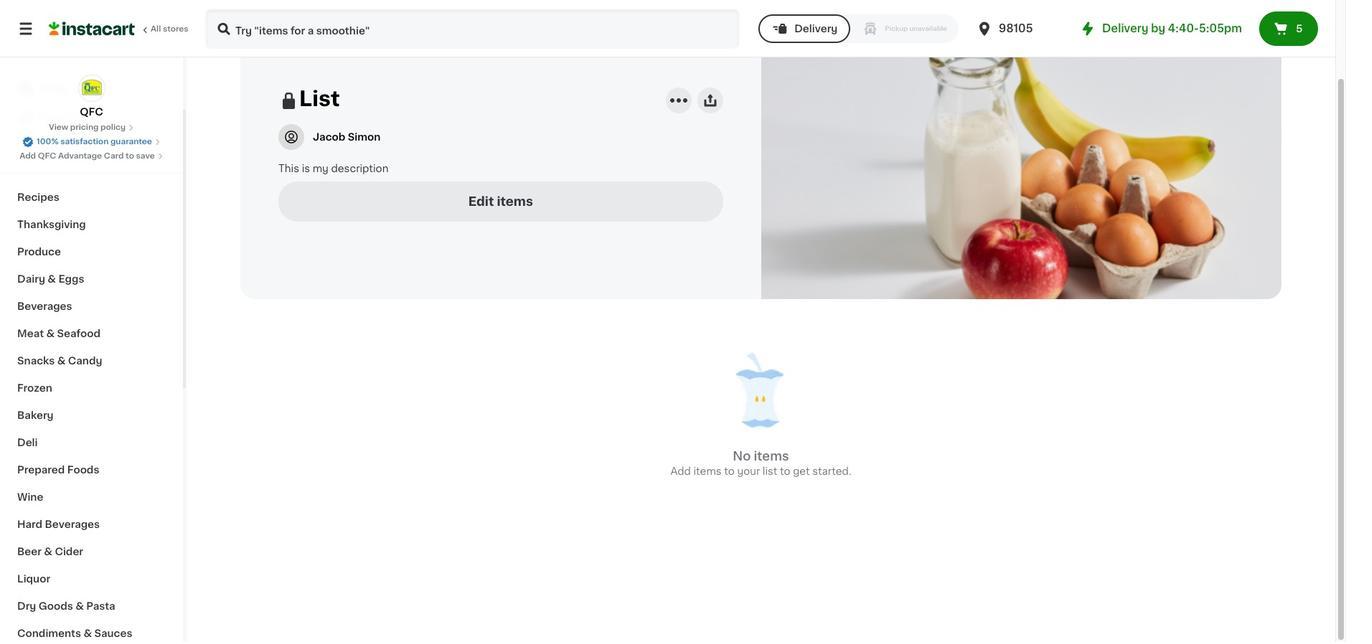 Task type: vqa. For each thing, say whether or not it's contained in the screenshot.
MORE at the left
no



Task type: describe. For each thing, give the bounding box(es) containing it.
hard
[[17, 520, 42, 530]]

prepared
[[17, 465, 65, 475]]

condiments & sauces
[[17, 629, 132, 639]]

wine link
[[9, 484, 174, 511]]

hard beverages link
[[9, 511, 174, 538]]

100% satisfaction guarantee
[[37, 138, 152, 146]]

view
[[49, 123, 68, 131]]

beer & cider
[[17, 547, 83, 557]]

is
[[302, 163, 310, 173]]

all
[[151, 25, 161, 33]]

no
[[733, 451, 751, 462]]

get
[[793, 467, 810, 477]]

all stores link
[[49, 9, 190, 49]]

liquor
[[17, 574, 50, 584]]

items for edit
[[497, 196, 533, 207]]

buy it again link
[[9, 103, 174, 132]]

delivery for delivery by 4:40-5:05pm
[[1103, 23, 1149, 34]]

jacob
[[313, 132, 346, 142]]

dairy & eggs
[[17, 274, 84, 284]]

frozen link
[[9, 375, 174, 402]]

snacks & candy
[[17, 356, 102, 366]]

1 vertical spatial beverages
[[45, 520, 100, 530]]

list
[[299, 88, 340, 109]]

jacob simon
[[313, 132, 381, 142]]

100% satisfaction guarantee button
[[22, 134, 161, 148]]

pasta
[[86, 602, 115, 612]]

beer
[[17, 547, 42, 557]]

candy
[[68, 356, 102, 366]]

meat & seafood link
[[9, 320, 174, 347]]

condiments & sauces link
[[9, 620, 174, 642]]

foods
[[67, 465, 99, 475]]

lists
[[40, 141, 65, 151]]

this
[[279, 163, 299, 173]]

1 horizontal spatial qfc
[[80, 107, 103, 117]]

save
[[136, 152, 155, 160]]

100%
[[37, 138, 58, 146]]

0 horizontal spatial qfc
[[38, 152, 56, 160]]

prepared foods
[[17, 465, 99, 475]]

buy it again
[[40, 113, 101, 123]]

this is my description
[[279, 163, 389, 173]]

meat
[[17, 329, 44, 339]]

0 vertical spatial add
[[19, 152, 36, 160]]

items for no
[[754, 451, 789, 462]]

produce link
[[9, 238, 174, 266]]

wine
[[17, 492, 43, 502]]

qfc logo image
[[78, 75, 105, 102]]

dry goods & pasta
[[17, 602, 115, 612]]

view pricing policy
[[49, 123, 126, 131]]

shop
[[40, 84, 67, 94]]

by
[[1151, 23, 1166, 34]]

eggs
[[58, 274, 84, 284]]

0 vertical spatial beverages
[[17, 301, 72, 312]]

thanksgiving
[[17, 220, 86, 230]]

dairy & eggs link
[[9, 266, 174, 293]]

stores
[[163, 25, 189, 33]]

5:05pm
[[1200, 23, 1243, 34]]

2 vertical spatial items
[[694, 467, 722, 477]]

delivery by 4:40-5:05pm link
[[1080, 20, 1243, 37]]

Search field
[[207, 10, 739, 47]]

cider
[[55, 547, 83, 557]]

simon
[[348, 132, 381, 142]]

service type group
[[759, 14, 959, 43]]

& inside dry goods & pasta link
[[75, 602, 84, 612]]

list
[[763, 467, 778, 477]]

instacart logo image
[[49, 20, 135, 37]]

98105 button
[[976, 9, 1062, 49]]



Task type: locate. For each thing, give the bounding box(es) containing it.
1 vertical spatial items
[[754, 451, 789, 462]]

1 vertical spatial add
[[671, 467, 691, 477]]

it
[[63, 113, 70, 123]]

& inside snacks & candy link
[[57, 356, 66, 366]]

0 horizontal spatial to
[[126, 152, 134, 160]]

to right list
[[780, 467, 791, 477]]

again
[[73, 113, 101, 123]]

snacks
[[17, 356, 55, 366]]

hard beverages
[[17, 520, 100, 530]]

0 vertical spatial items
[[497, 196, 533, 207]]

delivery by 4:40-5:05pm
[[1103, 23, 1243, 34]]

items inside button
[[497, 196, 533, 207]]

view pricing policy link
[[49, 122, 134, 134]]

dry
[[17, 602, 36, 612]]

& for condiments
[[84, 629, 92, 639]]

recipes link
[[9, 184, 174, 211]]

None search field
[[205, 9, 740, 49]]

qfc up view pricing policy link
[[80, 107, 103, 117]]

& left eggs
[[48, 274, 56, 284]]

your
[[737, 467, 760, 477]]

snacks & candy link
[[9, 347, 174, 375]]

no items add items to your list to get started.
[[671, 451, 852, 477]]

delivery for delivery
[[795, 24, 838, 34]]

lists link
[[9, 132, 174, 161]]

2 horizontal spatial to
[[780, 467, 791, 477]]

advantage
[[58, 152, 102, 160]]

& right meat
[[46, 329, 55, 339]]

delivery
[[1103, 23, 1149, 34], [795, 24, 838, 34]]

delivery button
[[759, 14, 851, 43]]

0 vertical spatial qfc
[[80, 107, 103, 117]]

beverages down dairy & eggs
[[17, 301, 72, 312]]

& right the beer
[[44, 547, 52, 557]]

edit
[[468, 196, 494, 207]]

items left your
[[694, 467, 722, 477]]

beverages up cider
[[45, 520, 100, 530]]

& inside beer & cider "link"
[[44, 547, 52, 557]]

bakery
[[17, 411, 54, 421]]

meat & seafood
[[17, 329, 101, 339]]

beverages link
[[9, 293, 174, 320]]

to down guarantee
[[126, 152, 134, 160]]

sauces
[[94, 629, 132, 639]]

0 horizontal spatial delivery
[[795, 24, 838, 34]]

edit items
[[468, 196, 533, 207]]

my
[[313, 163, 329, 173]]

add qfc advantage card to save
[[19, 152, 155, 160]]

qfc link
[[78, 75, 105, 119]]

add up recipes
[[19, 152, 36, 160]]

items up list
[[754, 451, 789, 462]]

recipes
[[17, 192, 59, 202]]

goods
[[39, 602, 73, 612]]

& for dairy
[[48, 274, 56, 284]]

& for beer
[[44, 547, 52, 557]]

guarantee
[[110, 138, 152, 146]]

qfc
[[80, 107, 103, 117], [38, 152, 56, 160]]

dry goods & pasta link
[[9, 593, 174, 620]]

1 horizontal spatial add
[[671, 467, 691, 477]]

buy
[[40, 113, 61, 123]]

to left your
[[724, 467, 735, 477]]

thanksgiving link
[[9, 211, 174, 238]]

items right edit
[[497, 196, 533, 207]]

edit items button
[[279, 181, 723, 221]]

add
[[19, 152, 36, 160], [671, 467, 691, 477]]

& inside meat & seafood link
[[46, 329, 55, 339]]

& for snacks
[[57, 356, 66, 366]]

0 horizontal spatial add
[[19, 152, 36, 160]]

all stores
[[151, 25, 189, 33]]

to for items
[[724, 467, 735, 477]]

add left your
[[671, 467, 691, 477]]

& left pasta
[[75, 602, 84, 612]]

1 horizontal spatial to
[[724, 467, 735, 477]]

5 button
[[1260, 11, 1319, 46]]

& left sauces
[[84, 629, 92, 639]]

seafood
[[57, 329, 101, 339]]

dairy
[[17, 274, 45, 284]]

started.
[[813, 467, 852, 477]]

satisfaction
[[60, 138, 109, 146]]

prepared foods link
[[9, 457, 174, 484]]

card
[[104, 152, 124, 160]]

1 vertical spatial qfc
[[38, 152, 56, 160]]

0 horizontal spatial items
[[497, 196, 533, 207]]

& inside 'condiments & sauces' link
[[84, 629, 92, 639]]

2 horizontal spatial items
[[754, 451, 789, 462]]

add inside no items add items to your list to get started.
[[671, 467, 691, 477]]

add qfc advantage card to save link
[[19, 151, 164, 162]]

policy
[[101, 123, 126, 131]]

& for meat
[[46, 329, 55, 339]]

produce
[[17, 247, 61, 257]]

beverages
[[17, 301, 72, 312], [45, 520, 100, 530]]

beer & cider link
[[9, 538, 174, 566]]

delivery inside button
[[795, 24, 838, 34]]

pricing
[[70, 123, 99, 131]]

condiments
[[17, 629, 81, 639]]

bakery link
[[9, 402, 174, 429]]

frozen
[[17, 383, 52, 393]]

5
[[1296, 24, 1303, 34]]

to
[[126, 152, 134, 160], [724, 467, 735, 477], [780, 467, 791, 477]]

1 horizontal spatial items
[[694, 467, 722, 477]]

to for qfc
[[126, 152, 134, 160]]

98105
[[999, 23, 1033, 34]]

& left candy
[[57, 356, 66, 366]]

qfc down lists
[[38, 152, 56, 160]]

liquor link
[[9, 566, 174, 593]]

deli
[[17, 438, 38, 448]]

shop link
[[9, 75, 174, 103]]

& inside dairy & eggs link
[[48, 274, 56, 284]]

deli link
[[9, 429, 174, 457]]

4:40-
[[1168, 23, 1200, 34]]

1 horizontal spatial delivery
[[1103, 23, 1149, 34]]

&
[[48, 274, 56, 284], [46, 329, 55, 339], [57, 356, 66, 366], [44, 547, 52, 557], [75, 602, 84, 612], [84, 629, 92, 639]]

description
[[331, 163, 389, 173]]



